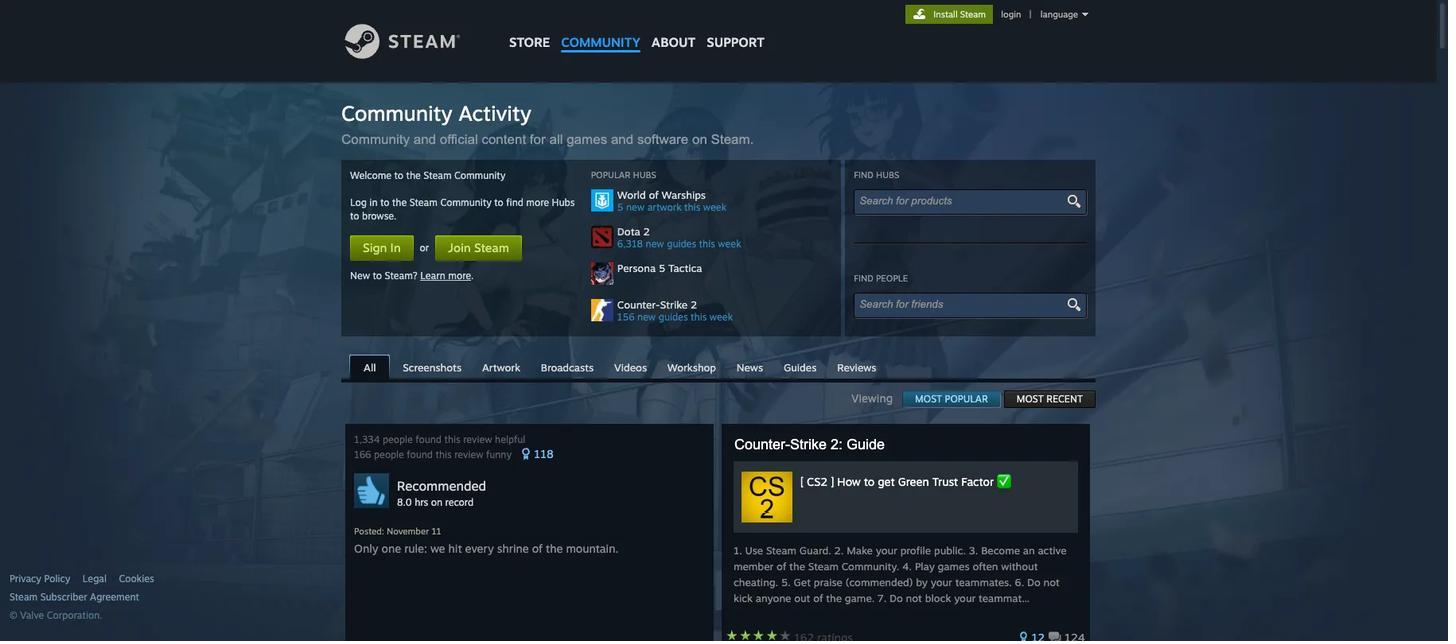 Task type: vqa. For each thing, say whether or not it's contained in the screenshot.
top Do
yes



Task type: describe. For each thing, give the bounding box(es) containing it.
learn more link
[[421, 270, 471, 282]]

new inside dota 2 6,318 new guides this week
[[646, 238, 665, 250]]

2 inside counter-strike 2 156 new guides this week
[[691, 299, 698, 311]]

week for 2
[[710, 311, 733, 323]]

workshop
[[668, 361, 716, 374]]

166
[[354, 449, 371, 461]]

2 inside dota 2 6,318 new guides this week
[[644, 225, 650, 238]]

0 vertical spatial found
[[416, 434, 442, 446]]

most recent
[[1017, 393, 1083, 405]]

corporation.
[[47, 610, 102, 622]]

strike for 2
[[661, 299, 688, 311]]

1 horizontal spatial hubs
[[633, 170, 657, 181]]

community up official
[[342, 100, 453, 126]]

to right welcome
[[394, 170, 404, 182]]

all
[[364, 361, 376, 374]]

teammat...
[[979, 592, 1030, 605]]

hubs inside the log in to the steam community to find more hubs to browse.
[[552, 197, 575, 209]]

2 horizontal spatial your
[[955, 592, 976, 605]]

dota 2 6,318 new guides this week
[[618, 225, 742, 250]]

privacy
[[10, 573, 41, 585]]

8.0
[[397, 497, 412, 509]]

anyone
[[756, 592, 792, 605]]

get
[[878, 475, 895, 489]]

log
[[350, 197, 367, 209]]

most for most popular
[[916, 393, 943, 405]]

teammates.
[[956, 576, 1012, 589]]

by
[[916, 576, 928, 589]]

only
[[354, 542, 378, 556]]

counter-strike 2: guide
[[735, 437, 885, 453]]

find people
[[854, 273, 908, 284]]

official
[[440, 132, 478, 147]]

privacy policy link
[[10, 573, 70, 586]]

browse.
[[362, 210, 397, 222]]

community inside the log in to the steam community to find more hubs to browse.
[[441, 197, 492, 209]]

videos link
[[607, 356, 655, 378]]

join steam
[[448, 240, 509, 256]]

counter-strike 2 156 new guides this week
[[618, 299, 733, 323]]

1 horizontal spatial do
[[1028, 576, 1041, 589]]

5 inside world of warships 5 new artwork this week
[[618, 201, 624, 213]]

kick
[[734, 592, 753, 605]]

steam up the praise
[[809, 560, 839, 573]]

november
[[387, 526, 429, 537]]

out
[[795, 592, 811, 605]]

dota 2 link
[[618, 225, 832, 238]]

sign in
[[363, 240, 401, 256]]

artwork
[[482, 361, 521, 374]]

1 horizontal spatial not
[[1044, 576, 1060, 589]]

install steam
[[934, 9, 986, 20]]

2 and from the left
[[611, 132, 634, 147]]

legal
[[83, 573, 107, 585]]

popular hubs
[[591, 170, 657, 181]]

guides inside counter-strike 2 156 new guides this week
[[659, 311, 688, 323]]

news
[[737, 361, 764, 374]]

install
[[934, 9, 958, 20]]

world of warships 5 new artwork this week
[[618, 189, 727, 213]]

get
[[794, 576, 811, 589]]

about
[[652, 34, 696, 50]]

public.
[[935, 545, 966, 557]]

on inside recommended 8.0 hrs on record
[[431, 497, 443, 509]]

to right new
[[373, 270, 382, 282]]

factor
[[962, 475, 994, 489]]

most popular
[[916, 393, 988, 405]]

store link
[[504, 0, 556, 58]]

without
[[1002, 560, 1038, 573]]

screenshots
[[403, 361, 462, 374]]

tactica
[[669, 262, 703, 275]]

]
[[831, 475, 835, 489]]

[
[[801, 475, 804, 489]]

0 horizontal spatial more
[[448, 270, 471, 282]]

the down the praise
[[826, 592, 842, 605]]

login link
[[998, 9, 1025, 20]]

activity
[[459, 100, 532, 126]]

trust
[[933, 475, 959, 489]]

welcome to the steam community
[[350, 170, 506, 182]]

the right welcome
[[406, 170, 421, 182]]

guard.
[[800, 545, 832, 557]]

an
[[1024, 545, 1035, 557]]

every
[[465, 542, 494, 556]]

use
[[746, 545, 764, 557]]

recommended 8.0 hrs on record
[[397, 478, 486, 509]]

the inside the log in to the steam community to find more hubs to browse.
[[392, 197, 407, 209]]

1 vertical spatial review
[[455, 449, 484, 461]]

all link
[[349, 355, 390, 381]]

member
[[734, 560, 774, 573]]

steam.
[[711, 132, 754, 147]]

green
[[899, 475, 930, 489]]

more inside the log in to the steam community to find more hubs to browse.
[[526, 197, 549, 209]]

people for 1,334
[[383, 434, 413, 446]]

.
[[471, 270, 474, 282]]

the inside 'posted: november 11 only one rule: we hit every shrine of the mountain.'
[[546, 542, 563, 556]]

strike for 2:
[[790, 437, 827, 453]]

on inside "community activity community and official content for all games and software on steam."
[[693, 132, 708, 147]]

2 vertical spatial people
[[374, 449, 404, 461]]

(commended)
[[846, 576, 914, 589]]

helpful
[[495, 434, 526, 446]]

about link
[[646, 0, 702, 54]]

join
[[448, 240, 471, 256]]

1 vertical spatial 5
[[659, 262, 666, 275]]

people for find
[[877, 273, 908, 284]]

support link
[[702, 0, 771, 54]]

support
[[707, 34, 765, 50]]

workshop link
[[660, 356, 724, 378]]



Task type: locate. For each thing, give the bounding box(es) containing it.
world of warships link
[[618, 189, 832, 201]]

all
[[550, 132, 563, 147]]

1 vertical spatial not
[[906, 592, 923, 605]]

1 and from the left
[[414, 132, 436, 147]]

5
[[618, 201, 624, 213], [659, 262, 666, 275]]

1 horizontal spatial games
[[938, 560, 970, 573]]

1 horizontal spatial 2
[[691, 299, 698, 311]]

people
[[877, 273, 908, 284], [383, 434, 413, 446], [374, 449, 404, 461]]

of inside world of warships 5 new artwork this week
[[649, 189, 659, 201]]

and up popular hubs
[[611, 132, 634, 147]]

artwork
[[648, 201, 682, 213]]

2.
[[835, 545, 844, 557]]

active
[[1038, 545, 1067, 557]]

on left steam. at the top of the page
[[693, 132, 708, 147]]

software
[[638, 132, 689, 147]]

recommended
[[397, 478, 486, 494]]

0 horizontal spatial 2
[[644, 225, 650, 238]]

1 vertical spatial strike
[[790, 437, 827, 453]]

None image field
[[1065, 194, 1083, 209], [1065, 298, 1083, 312], [1065, 194, 1083, 209], [1065, 298, 1083, 312]]

of inside 'posted: november 11 only one rule: we hit every shrine of the mountain.'
[[532, 542, 543, 556]]

games
[[567, 132, 608, 147], [938, 560, 970, 573]]

strike left the 2:
[[790, 437, 827, 453]]

recent
[[1047, 393, 1083, 405]]

to down log
[[350, 210, 359, 222]]

profile
[[901, 545, 932, 557]]

steam down 'welcome to the steam community' on the left top of the page
[[410, 197, 438, 209]]

games down public.
[[938, 560, 970, 573]]

praise
[[814, 576, 843, 589]]

posted:
[[354, 526, 384, 537]]

agreement
[[90, 591, 139, 603]]

we
[[431, 542, 445, 556]]

week inside counter-strike 2 156 new guides this week
[[710, 311, 733, 323]]

1 horizontal spatial on
[[693, 132, 708, 147]]

sign
[[363, 240, 387, 256]]

funny
[[486, 449, 512, 461]]

news link
[[729, 356, 772, 378]]

strike inside counter-strike 2 156 new guides this week
[[661, 299, 688, 311]]

2:
[[831, 437, 843, 453]]

new for world
[[626, 201, 645, 213]]

0 vertical spatial week
[[704, 201, 727, 213]]

None text field
[[860, 299, 1068, 310]]

your down teammates.
[[955, 592, 976, 605]]

steam inside 'link'
[[961, 9, 986, 20]]

2 down tactica
[[691, 299, 698, 311]]

new up the persona 5 tactica
[[646, 238, 665, 250]]

0 horizontal spatial counter-
[[618, 299, 661, 311]]

guides up tactica
[[667, 238, 697, 250]]

counter- for counter-strike 2: guide
[[735, 437, 790, 453]]

2 right dota on the top
[[644, 225, 650, 238]]

the up browse.
[[392, 197, 407, 209]]

0 vertical spatial 5
[[618, 201, 624, 213]]

most inside most popular link
[[916, 393, 943, 405]]

strike
[[661, 299, 688, 311], [790, 437, 827, 453]]

new right 156
[[638, 311, 656, 323]]

1 most from the left
[[916, 393, 943, 405]]

cookies link
[[119, 573, 154, 586]]

or
[[420, 242, 429, 254]]

1 vertical spatial week
[[718, 238, 742, 250]]

do right '7.'
[[890, 592, 903, 605]]

1 vertical spatial hubs
[[552, 197, 575, 209]]

review left "funny"
[[455, 449, 484, 461]]

0 horizontal spatial on
[[431, 497, 443, 509]]

1 horizontal spatial more
[[526, 197, 549, 209]]

0 vertical spatial strike
[[661, 299, 688, 311]]

login | language
[[1002, 9, 1079, 20]]

0 vertical spatial popular
[[591, 170, 631, 181]]

reviews
[[838, 361, 877, 374]]

steam right install
[[961, 9, 986, 20]]

0 vertical spatial counter-
[[618, 299, 661, 311]]

guides inside dota 2 6,318 new guides this week
[[667, 238, 697, 250]]

become
[[982, 545, 1021, 557]]

community
[[561, 34, 641, 50]]

legal link
[[83, 573, 107, 586]]

1 vertical spatial on
[[431, 497, 443, 509]]

the up get
[[790, 560, 806, 573]]

in
[[391, 240, 401, 256]]

guides
[[784, 361, 817, 374]]

community link
[[556, 0, 646, 58]]

of
[[649, 189, 659, 201], [532, 542, 543, 556], [777, 560, 787, 573], [814, 592, 824, 605]]

community up welcome
[[342, 132, 410, 147]]

week up persona 5 tactica link
[[718, 238, 742, 250]]

new inside world of warships 5 new artwork this week
[[626, 201, 645, 213]]

of right shrine
[[532, 542, 543, 556]]

steam right join
[[474, 240, 509, 256]]

most popular link
[[903, 391, 1001, 408]]

more right learn
[[448, 270, 471, 282]]

install steam link
[[906, 5, 994, 24]]

118
[[534, 447, 554, 461]]

in
[[370, 197, 378, 209]]

of right "world"
[[649, 189, 659, 201]]

hubs right find
[[552, 197, 575, 209]]

4.
[[903, 560, 912, 573]]

new inside counter-strike 2 156 new guides this week
[[638, 311, 656, 323]]

week for warships
[[704, 201, 727, 213]]

do right 6. at the right bottom of page
[[1028, 576, 1041, 589]]

0 vertical spatial do
[[1028, 576, 1041, 589]]

new for counter-
[[638, 311, 656, 323]]

0 horizontal spatial do
[[890, 592, 903, 605]]

1 vertical spatial 2
[[691, 299, 698, 311]]

|
[[1030, 9, 1032, 20]]

new up dota on the top
[[626, 201, 645, 213]]

games inside 1. use steam guard. 2. make your profile public. 3. become an active member of the steam community. 4. play games often without cheating. 5. get praise (commended) by your teammates. 6. do not kick anyone out of the game. 7. do not block your teammat...
[[938, 560, 970, 573]]

the left mountain. on the bottom left of page
[[546, 542, 563, 556]]

broadcasts
[[541, 361, 594, 374]]

1 vertical spatial more
[[448, 270, 471, 282]]

cheating.
[[734, 576, 779, 589]]

community up join
[[441, 197, 492, 209]]

found
[[416, 434, 442, 446], [407, 449, 433, 461]]

guides right 156
[[659, 311, 688, 323]]

1 vertical spatial games
[[938, 560, 970, 573]]

persona
[[618, 262, 656, 275]]

week down persona 5 tactica link
[[710, 311, 733, 323]]

not down by
[[906, 592, 923, 605]]

hubs
[[633, 170, 657, 181], [552, 197, 575, 209]]

your up block
[[931, 576, 953, 589]]

reviews link
[[830, 356, 885, 378]]

more right find
[[526, 197, 549, 209]]

1 find from the top
[[854, 170, 874, 181]]

1 horizontal spatial most
[[1017, 393, 1044, 405]]

this inside world of warships 5 new artwork this week
[[685, 201, 701, 213]]

cs2
[[807, 475, 828, 489]]

warships
[[662, 189, 706, 201]]

sign in link
[[350, 236, 414, 261]]

1 horizontal spatial popular
[[945, 393, 988, 405]]

artwork link
[[474, 356, 529, 378]]

5 left tactica
[[659, 262, 666, 275]]

most right viewing
[[916, 393, 943, 405]]

1 horizontal spatial and
[[611, 132, 634, 147]]

0 horizontal spatial and
[[414, 132, 436, 147]]

community up the log in to the steam community to find more hubs to browse. on the left top of the page
[[455, 170, 506, 182]]

0 vertical spatial hubs
[[633, 170, 657, 181]]

0 vertical spatial new
[[626, 201, 645, 213]]

6,318
[[618, 238, 643, 250]]

record
[[445, 497, 474, 509]]

games right all
[[567, 132, 608, 147]]

counter- down persona
[[618, 299, 661, 311]]

week up dota 2 link
[[704, 201, 727, 213]]

0 vertical spatial review
[[463, 434, 492, 446]]

hit
[[449, 542, 462, 556]]

find for find people
[[854, 273, 874, 284]]

0 horizontal spatial most
[[916, 393, 943, 405]]

and left official
[[414, 132, 436, 147]]

1 vertical spatial your
[[931, 576, 953, 589]]

to left find
[[495, 197, 504, 209]]

1 vertical spatial found
[[407, 449, 433, 461]]

©
[[10, 610, 17, 622]]

counter- left the 2:
[[735, 437, 790, 453]]

1 horizontal spatial counter-
[[735, 437, 790, 453]]

counter-
[[618, 299, 661, 311], [735, 437, 790, 453]]

broadcasts link
[[533, 356, 602, 378]]

for
[[530, 132, 546, 147]]

2 vertical spatial your
[[955, 592, 976, 605]]

on right hrs
[[431, 497, 443, 509]]

5.
[[782, 576, 791, 589]]

0 vertical spatial your
[[876, 545, 898, 557]]

how
[[838, 475, 861, 489]]

1 vertical spatial people
[[383, 434, 413, 446]]

to left get
[[864, 475, 875, 489]]

this
[[685, 201, 701, 213], [699, 238, 716, 250], [691, 311, 707, 323], [445, 434, 461, 446], [436, 449, 452, 461]]

most inside most recent link
[[1017, 393, 1044, 405]]

cookies
[[119, 573, 154, 585]]

new to steam? learn more .
[[350, 270, 474, 282]]

0 vertical spatial people
[[877, 273, 908, 284]]

your up community.
[[876, 545, 898, 557]]

log in to the steam community to find more hubs to browse.
[[350, 197, 575, 222]]

0 horizontal spatial your
[[876, 545, 898, 557]]

counter- for counter-strike 2 156 new guides this week
[[618, 299, 661, 311]]

1 horizontal spatial strike
[[790, 437, 827, 453]]

0 vertical spatial more
[[526, 197, 549, 209]]

2 vertical spatial new
[[638, 311, 656, 323]]

1 vertical spatial counter-
[[735, 437, 790, 453]]

on
[[693, 132, 708, 147], [431, 497, 443, 509]]

2 vertical spatial week
[[710, 311, 733, 323]]

this inside dota 2 6,318 new guides this week
[[699, 238, 716, 250]]

community activity community and official content for all games and software on steam.
[[342, 100, 762, 147]]

hubs
[[877, 170, 900, 181]]

1,334 people found this review helpful 166 people found this review funny
[[354, 434, 526, 461]]

1 vertical spatial new
[[646, 238, 665, 250]]

None text field
[[860, 195, 1068, 207]]

find
[[854, 170, 874, 181], [854, 273, 874, 284]]

play
[[915, 560, 935, 573]]

5 up dota on the top
[[618, 201, 624, 213]]

steam right "use"
[[767, 545, 797, 557]]

0 vertical spatial not
[[1044, 576, 1060, 589]]

counter- inside counter-strike 2 156 new guides this week
[[618, 299, 661, 311]]

1. use steam guard. 2. make your profile public. 3. become an active member of the steam community. 4. play games often without cheating. 5. get praise (commended) by your teammates. 6. do not kick anyone out of the game. 7. do not block your teammat...
[[734, 545, 1067, 605]]

games inside "community activity community and official content for all games and software on steam."
[[567, 132, 608, 147]]

0 vertical spatial guides
[[667, 238, 697, 250]]

1 vertical spatial find
[[854, 273, 874, 284]]

rule:
[[405, 542, 427, 556]]

week
[[704, 201, 727, 213], [718, 238, 742, 250], [710, 311, 733, 323]]

0 horizontal spatial popular
[[591, 170, 631, 181]]

1 vertical spatial do
[[890, 592, 903, 605]]

1 vertical spatial guides
[[659, 311, 688, 323]]

new
[[626, 201, 645, 213], [646, 238, 665, 250], [638, 311, 656, 323]]

of right out
[[814, 592, 824, 605]]

to
[[394, 170, 404, 182], [380, 197, 390, 209], [495, 197, 504, 209], [350, 210, 359, 222], [373, 270, 382, 282], [864, 475, 875, 489]]

of up 5.
[[777, 560, 787, 573]]

2 find from the top
[[854, 273, 874, 284]]

1 horizontal spatial 5
[[659, 262, 666, 275]]

week inside world of warships 5 new artwork this week
[[704, 201, 727, 213]]

0 horizontal spatial 5
[[618, 201, 624, 213]]

welcome
[[350, 170, 392, 182]]

2 most from the left
[[1017, 393, 1044, 405]]

steam down official
[[424, 170, 452, 182]]

0 horizontal spatial hubs
[[552, 197, 575, 209]]

0 vertical spatial find
[[854, 170, 874, 181]]

week inside dota 2 6,318 new guides this week
[[718, 238, 742, 250]]

strike down tactica
[[661, 299, 688, 311]]

6.
[[1015, 576, 1025, 589]]

0 vertical spatial games
[[567, 132, 608, 147]]

1 vertical spatial popular
[[945, 393, 988, 405]]

steam inside cookies steam subscriber agreement © valve corporation.
[[10, 591, 38, 603]]

community.
[[842, 560, 900, 573]]

0 horizontal spatial games
[[567, 132, 608, 147]]

most left recent
[[1017, 393, 1044, 405]]

dota
[[618, 225, 641, 238]]

most for most recent
[[1017, 393, 1044, 405]]

0 vertical spatial on
[[693, 132, 708, 147]]

not down active
[[1044, 576, 1060, 589]]

0 horizontal spatial strike
[[661, 299, 688, 311]]

privacy policy
[[10, 573, 70, 585]]

to right in
[[380, 197, 390, 209]]

steam inside the log in to the steam community to find more hubs to browse.
[[410, 197, 438, 209]]

hubs up "world"
[[633, 170, 657, 181]]

content
[[482, 132, 526, 147]]

screenshots link
[[395, 356, 470, 378]]

join steam link
[[436, 236, 522, 261]]

shrine
[[497, 542, 529, 556]]

find for find hubs
[[854, 170, 874, 181]]

0 horizontal spatial not
[[906, 592, 923, 605]]

review up "funny"
[[463, 434, 492, 446]]

not
[[1044, 576, 1060, 589], [906, 592, 923, 605]]

game.
[[845, 592, 875, 605]]

steam down privacy
[[10, 591, 38, 603]]

0 vertical spatial 2
[[644, 225, 650, 238]]

this inside counter-strike 2 156 new guides this week
[[691, 311, 707, 323]]

1 horizontal spatial your
[[931, 576, 953, 589]]



